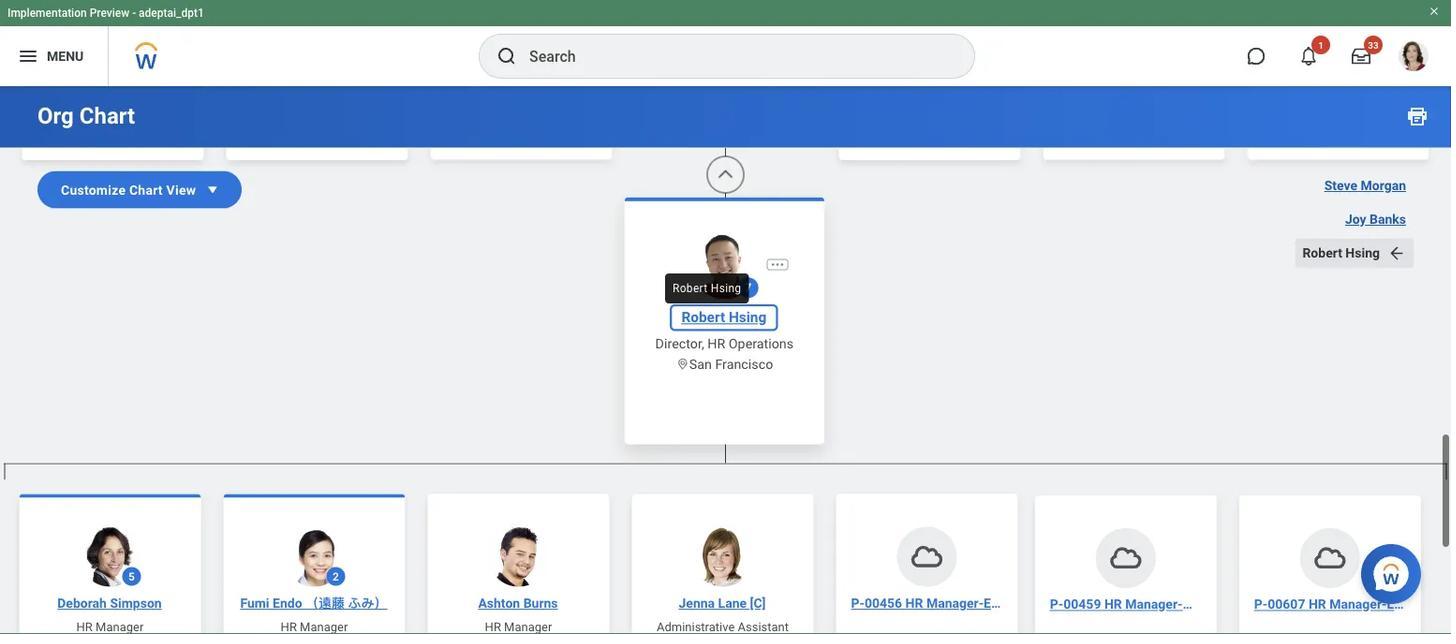 Task type: vqa. For each thing, say whether or not it's contained in the screenshot.
book open image
no



Task type: locate. For each thing, give the bounding box(es) containing it.
hr inside joy banks, joy banks, 7 direct reports element
[[708, 336, 726, 351]]

robert hsing
[[1303, 245, 1380, 261], [673, 282, 741, 295], [682, 309, 767, 326]]

profile logan mcneil image
[[1399, 41, 1429, 75]]

banks
[[1370, 212, 1406, 227]]

3 p- from the left
[[1259, 597, 1273, 612]]

chart right org
[[79, 103, 135, 129]]

org
[[37, 103, 74, 129]]

hr right 00459
[[1109, 597, 1127, 612]]

customize chart view
[[61, 182, 196, 197]]

joy
[[1345, 212, 1366, 227]]

1 manager- from the left
[[929, 596, 986, 611]]

(unfilled) for p-00456 hr manager-emea (unfilled)
[[1024, 596, 1079, 611]]

director, hr operations
[[656, 336, 794, 351]]

manager- right 00459
[[1130, 597, 1187, 612]]

robert inside "tooltip"
[[673, 282, 708, 295]]

p-00607 hr manager-latam (un
[[1259, 597, 1451, 612]]

robert hsing for robert hsing "tooltip"
[[673, 282, 741, 295]]

robert
[[1303, 245, 1342, 261], [673, 282, 708, 295], [682, 309, 726, 326]]

manager- right 00456 at the bottom of the page
[[929, 596, 986, 611]]

robert hsing inside joy banks, joy banks, 7 direct reports element
[[682, 309, 767, 326]]

joy banks button
[[1338, 205, 1414, 235]]

hsing
[[1346, 245, 1380, 261], [711, 282, 741, 295], [729, 309, 767, 326]]

p-00459 hr manager-apac (unfilled)
[[1055, 597, 1279, 612]]

robert for robert hsing "tooltip"
[[673, 282, 708, 295]]

ふみ）
[[350, 596, 390, 611]]

hsing inside "tooltip"
[[711, 282, 741, 295]]

hr right 00607
[[1313, 597, 1331, 612]]

2 horizontal spatial manager-
[[1334, 597, 1392, 612]]

00459
[[1068, 597, 1106, 612]]

p-00456 hr manager-emea (unfilled)
[[853, 596, 1079, 611]]

1
[[1318, 39, 1324, 51]]

hr right 00456 at the bottom of the page
[[908, 596, 925, 611]]

（遠藤
[[308, 596, 347, 611]]

(unfilled)
[[1024, 596, 1079, 611], [1224, 597, 1279, 612]]

chart
[[79, 103, 135, 129], [129, 182, 163, 197]]

hr up san francisco on the bottom of page
[[708, 336, 726, 351]]

jenna lane [c]
[[681, 596, 768, 611]]

2 horizontal spatial p-
[[1259, 597, 1273, 612]]

(unfilled) right apac
[[1224, 597, 1279, 612]]

ashton burns
[[480, 596, 560, 611]]

0 horizontal spatial p-
[[853, 596, 867, 611]]

1 horizontal spatial (unfilled)
[[1224, 597, 1279, 612]]

robert hsing button
[[1295, 238, 1414, 268]]

san
[[690, 356, 712, 372]]

deborah
[[60, 596, 109, 611]]

chart left the view
[[129, 182, 163, 197]]

0 vertical spatial robert hsing
[[1303, 245, 1380, 261]]

p-
[[853, 596, 867, 611], [1055, 597, 1068, 612], [1259, 597, 1273, 612]]

2 vertical spatial hsing
[[729, 309, 767, 326]]

(unfilled) right emea
[[1024, 596, 1079, 611]]

1 vertical spatial robert hsing
[[673, 282, 741, 295]]

chevron up image
[[716, 165, 735, 184]]

33 button
[[1341, 36, 1383, 77]]

hsing left arrow left icon
[[1346, 245, 1380, 261]]

manager- right 00607
[[1334, 597, 1392, 612]]

2 p- from the left
[[1055, 597, 1068, 612]]

0 horizontal spatial manager-
[[929, 596, 986, 611]]

robert hsing up robert hsing link
[[673, 282, 741, 295]]

2 vertical spatial robert
[[682, 309, 726, 326]]

preview
[[90, 7, 129, 20]]

1 vertical spatial robert
[[673, 282, 708, 295]]

chart inside button
[[129, 182, 163, 197]]

2 manager- from the left
[[1130, 597, 1187, 612]]

menu
[[47, 48, 84, 64]]

0 vertical spatial robert
[[1303, 245, 1342, 261]]

robert up robert hsing link
[[673, 282, 708, 295]]

robert hsing up 'director, hr operations'
[[682, 309, 767, 326]]

1 button
[[1288, 36, 1330, 77]]

manager-
[[929, 596, 986, 611], [1130, 597, 1187, 612], [1334, 597, 1392, 612]]

robert hsing tooltip
[[661, 270, 753, 307]]

print org chart image
[[1406, 105, 1429, 127]]

robert hsing down joy
[[1303, 245, 1380, 261]]

hsing up robert hsing link
[[711, 282, 741, 295]]

2 (unfilled) from the left
[[1224, 597, 1279, 612]]

inbox large image
[[1352, 47, 1371, 66]]

robert hsing inside "tooltip"
[[673, 282, 741, 295]]

robert for robert hsing link
[[682, 309, 726, 326]]

hsing up operations
[[729, 309, 767, 326]]

burns
[[526, 596, 560, 611]]

2
[[335, 570, 341, 583]]

0 vertical spatial hsing
[[1346, 245, 1380, 261]]

caret down image
[[204, 180, 222, 199]]

1 p- from the left
[[853, 596, 867, 611]]

steve morgan button
[[1317, 171, 1414, 201]]

robert down joy banks "button" at the top right of page
[[1303, 245, 1342, 261]]

customize
[[61, 182, 126, 197]]

robert inside joy banks, joy banks, 7 direct reports element
[[682, 309, 726, 326]]

ashton burns link
[[473, 594, 568, 613]]

san francisco
[[690, 356, 774, 372]]

[c]
[[752, 596, 768, 611]]

p- for 00459
[[1055, 597, 1068, 612]]

1 (unfilled) from the left
[[1024, 596, 1079, 611]]

fumi
[[242, 596, 272, 611]]

hsing for robert hsing "tooltip"
[[711, 282, 741, 295]]

1 vertical spatial hsing
[[711, 282, 741, 295]]

related actions image
[[770, 257, 786, 272]]

1 horizontal spatial manager-
[[1130, 597, 1187, 612]]

0 horizontal spatial (unfilled)
[[1024, 596, 1079, 611]]

p- for 00456
[[853, 596, 867, 611]]

implementation preview -   adeptai_dpt1
[[7, 7, 204, 20]]

hr
[[708, 336, 726, 351], [908, 596, 925, 611], [1109, 597, 1127, 612], [1313, 597, 1331, 612]]

p-00607 hr manager-latam (un link
[[1252, 595, 1451, 614]]

(unfilled) for p-00459 hr manager-apac (unfilled)
[[1224, 597, 1279, 612]]

2 vertical spatial robert hsing
[[682, 309, 767, 326]]

Search Workday  search field
[[529, 36, 936, 77]]

00456
[[867, 596, 905, 611]]

1 vertical spatial chart
[[129, 182, 163, 197]]

robert down robert hsing "tooltip"
[[682, 309, 726, 326]]

hsing inside joy banks, joy banks, 7 direct reports element
[[729, 309, 767, 326]]

robert hsing for robert hsing link
[[682, 309, 767, 326]]

org chart
[[37, 103, 135, 129]]

3 manager- from the left
[[1334, 597, 1392, 612]]

adeptai_dpt1
[[139, 7, 204, 20]]

apac
[[1187, 597, 1221, 612]]

33
[[1368, 39, 1379, 51]]

arrow left image
[[1388, 244, 1406, 263]]

0 vertical spatial chart
[[79, 103, 135, 129]]

1 horizontal spatial p-
[[1055, 597, 1068, 612]]

jenna
[[681, 596, 717, 611]]



Task type: describe. For each thing, give the bounding box(es) containing it.
lane
[[720, 596, 749, 611]]

hsing inside button
[[1346, 245, 1380, 261]]

robert hsing, robert hsing, 7 direct reports element
[[6, 479, 1451, 634]]

francisco
[[716, 356, 774, 372]]

close environment banner image
[[1429, 6, 1440, 17]]

location image
[[676, 357, 690, 371]]

hr for p-00456 hr manager-emea (unfilled)
[[908, 596, 925, 611]]

hr for p-00459 hr manager-apac (unfilled)
[[1109, 597, 1127, 612]]

joy banks, joy banks, 7 direct reports element
[[7, 0, 1444, 445]]

morgan
[[1361, 178, 1406, 193]]

implementation
[[7, 7, 87, 20]]

search image
[[496, 45, 518, 67]]

chart for org
[[79, 103, 135, 129]]

view
[[166, 182, 196, 197]]

steve morgan
[[1324, 178, 1406, 193]]

steve
[[1324, 178, 1358, 193]]

org chart main content
[[0, 0, 1451, 634]]

p- for 00607
[[1259, 597, 1273, 612]]

justify image
[[17, 45, 39, 67]]

manager- for apac
[[1130, 597, 1187, 612]]

deborah simpson link
[[52, 594, 172, 613]]

p-00459 hr manager-apac (unfilled) link
[[1047, 595, 1279, 614]]

notifications large image
[[1299, 47, 1318, 66]]

menu button
[[0, 26, 108, 86]]

operations
[[729, 336, 794, 351]]

customize chart view button
[[37, 171, 242, 208]]

manager- for emea
[[929, 596, 986, 611]]

joy banks
[[1345, 212, 1406, 227]]

menu banner
[[0, 0, 1451, 86]]

manager- for latam
[[1334, 597, 1392, 612]]

emea
[[986, 596, 1021, 611]]

latam
[[1392, 597, 1435, 612]]

00607
[[1273, 597, 1310, 612]]

chart for customize
[[129, 182, 163, 197]]

p-00456 hr manager-emea (unfilled) link
[[846, 594, 1079, 613]]

simpson
[[112, 596, 164, 611]]

5
[[131, 570, 137, 583]]

robert inside button
[[1303, 245, 1342, 261]]

director,
[[656, 336, 705, 351]]

deborah simpson
[[60, 596, 164, 611]]

robert hsing link
[[674, 307, 775, 328]]

hr for p-00607 hr manager-latam (un
[[1313, 597, 1331, 612]]

-
[[132, 7, 136, 20]]

endo
[[275, 596, 305, 611]]

(un
[[1438, 597, 1451, 612]]

robert hsing inside button
[[1303, 245, 1380, 261]]

hsing for robert hsing link
[[729, 309, 767, 326]]

fumi endo （遠藤 ふみ） link
[[235, 594, 397, 613]]

ashton
[[480, 596, 522, 611]]

fumi endo （遠藤 ふみ）
[[242, 596, 390, 611]]

jenna lane [c] link
[[674, 594, 776, 613]]



